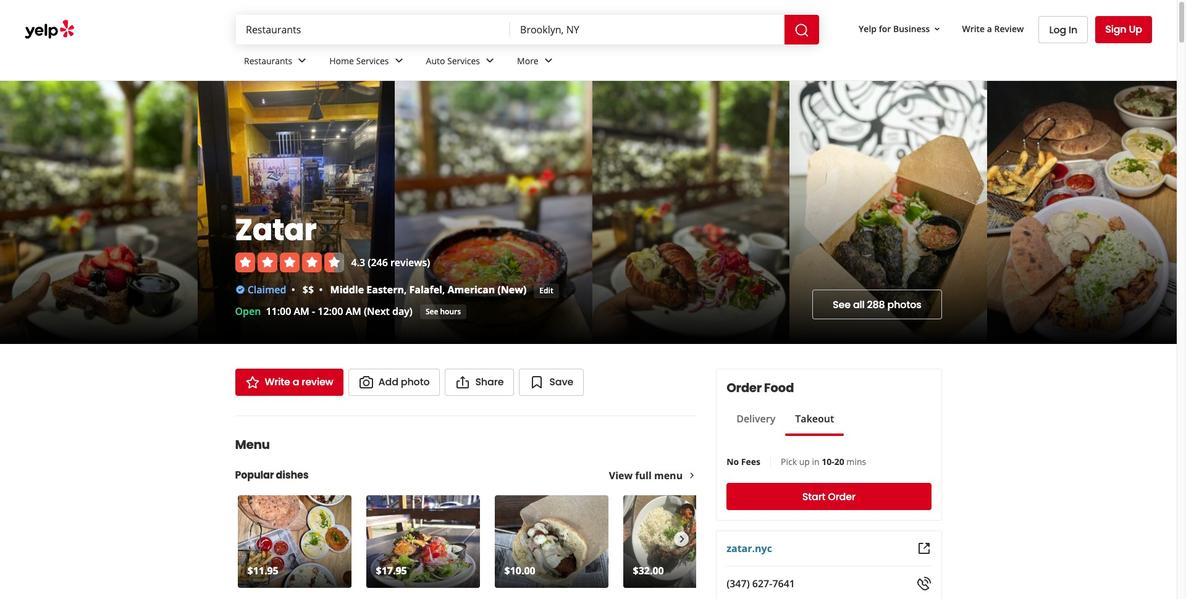 Task type: vqa. For each thing, say whether or not it's contained in the screenshot.
See all 18 photos the See
no



Task type: describe. For each thing, give the bounding box(es) containing it.
Near text field
[[520, 23, 775, 36]]

in
[[1069, 23, 1078, 37]]

none field find
[[246, 23, 501, 36]]

288
[[867, 298, 885, 312]]

american
[[448, 283, 495, 296]]

627-
[[753, 577, 773, 591]]

4.3
[[351, 256, 365, 269]]

popular dishes
[[235, 468, 309, 483]]

4.3 star rating image
[[235, 253, 344, 272]]

11:00
[[266, 305, 291, 318]]

popular
[[235, 468, 274, 483]]

no
[[727, 456, 739, 468]]

hours
[[440, 306, 461, 317]]

search image
[[795, 23, 810, 37]]

add photo
[[379, 375, 430, 389]]

write a review link
[[235, 369, 343, 396]]

previous image
[[243, 532, 256, 547]]

menu
[[235, 436, 270, 454]]

lamb chops image
[[623, 496, 737, 588]]

american (new) link
[[448, 283, 527, 296]]

share
[[476, 375, 504, 389]]

dishes
[[276, 468, 309, 483]]

24 camera v2 image
[[359, 375, 374, 390]]

chicken kabobs meal image
[[366, 496, 480, 588]]

(246
[[368, 256, 388, 269]]

home services
[[330, 55, 389, 66]]

write a review link
[[958, 18, 1029, 40]]

for
[[879, 23, 891, 34]]

fees
[[742, 456, 761, 468]]

write a review
[[963, 23, 1024, 34]]

in
[[812, 456, 820, 468]]

0 vertical spatial order
[[727, 379, 762, 397]]

day)
[[392, 305, 413, 318]]

photo of zatar - brooklyn, ny, us. shukshouka image
[[395, 81, 592, 344]]

2 , from the left
[[443, 283, 445, 296]]

16 chevron down v2 image
[[933, 24, 943, 34]]

yelp
[[859, 23, 877, 34]]

a for review
[[293, 375, 299, 389]]

10-
[[822, 456, 835, 468]]

see hours
[[426, 306, 461, 317]]

24 save outline v2 image
[[530, 375, 545, 390]]

$32.00 link
[[623, 496, 737, 600]]

food
[[764, 379, 794, 397]]

$11.95 link
[[238, 496, 351, 600]]

auto services link
[[416, 44, 507, 80]]

24 phone v2 image
[[917, 577, 932, 591]]

falafel link
[[409, 283, 443, 296]]

restaurants
[[244, 55, 292, 66]]

24 chevron down v2 image for more
[[541, 53, 556, 68]]

open 11:00 am - 12:00 am (next day)
[[235, 305, 413, 318]]

$11.95
[[248, 564, 279, 578]]

start
[[803, 490, 826, 504]]

24 chevron down v2 image for restaurants
[[295, 53, 310, 68]]

Find text field
[[246, 23, 501, 36]]

(next
[[364, 305, 390, 318]]

services for auto services
[[447, 55, 480, 66]]

24 chevron down v2 image for auto services
[[483, 53, 498, 68]]

middle eastern link
[[330, 283, 404, 296]]

write for write a review
[[963, 23, 985, 34]]

24 chevron down v2 image for home services
[[392, 53, 406, 68]]

middle eastern , falafel , american (new)
[[330, 283, 527, 296]]

restaurants link
[[234, 44, 320, 80]]

more link
[[507, 44, 566, 80]]

loading interface... image
[[1185, 81, 1187, 344]]

7641
[[773, 577, 795, 591]]

log in link
[[1039, 16, 1089, 43]]

20
[[835, 456, 845, 468]]

write for write a review
[[265, 375, 290, 389]]

no fees
[[727, 456, 761, 468]]

delivery
[[737, 412, 776, 426]]

full
[[636, 469, 652, 483]]

order inside button
[[828, 490, 856, 504]]

falafel
[[409, 283, 443, 296]]

add
[[379, 375, 399, 389]]

a for review
[[988, 23, 993, 34]]

photo
[[401, 375, 430, 389]]

(246 reviews) link
[[368, 256, 430, 269]]



Task type: locate. For each thing, give the bounding box(es) containing it.
up
[[1129, 22, 1143, 36]]

-
[[312, 305, 315, 318]]

$32.00
[[633, 564, 664, 578]]

auto
[[426, 55, 445, 66]]

photo of zatar - brooklyn, ny, us. chicken salad image
[[987, 81, 1185, 344]]

$10.00
[[505, 564, 536, 578]]

$$
[[303, 283, 314, 296]]

16 claim filled v2 image
[[235, 285, 245, 295]]

see for see all 288 photos
[[833, 298, 851, 312]]

zatar.nyc link
[[727, 542, 773, 556]]

see hours link
[[420, 305, 467, 320]]

(347)
[[727, 577, 750, 591]]

yelp for business
[[859, 23, 930, 34]]

edit button
[[534, 284, 559, 299]]

zatar.nyc
[[727, 542, 773, 556]]

24 chevron down v2 image right the auto services
[[483, 53, 498, 68]]

eastern
[[367, 283, 404, 296]]

sign up link
[[1096, 16, 1153, 43]]

photo of zatar - brooklyn, ny, us. image
[[197, 81, 395, 344]]

none field up business categories element
[[520, 23, 775, 36]]

write inside write a review link
[[963, 23, 985, 34]]

order
[[727, 379, 762, 397], [828, 490, 856, 504]]

2 24 chevron down v2 image from the left
[[392, 53, 406, 68]]

pick
[[781, 456, 797, 468]]

photo of zatar - brooklyn, ny, us. merguez melt image
[[592, 81, 790, 344]]

1 horizontal spatial see
[[833, 298, 851, 312]]

1 horizontal spatial none field
[[520, 23, 775, 36]]

order right start
[[828, 490, 856, 504]]

see all 288 photos link
[[813, 290, 942, 320]]

see for see hours
[[426, 306, 438, 317]]

next image
[[675, 532, 689, 547]]

save button
[[519, 369, 584, 396]]

none field up "home services" link
[[246, 23, 501, 36]]

services inside "home services" link
[[356, 55, 389, 66]]

yelp for business button
[[854, 18, 948, 40]]

1 24 chevron down v2 image from the left
[[295, 53, 310, 68]]

1 vertical spatial write
[[265, 375, 290, 389]]

0 horizontal spatial services
[[356, 55, 389, 66]]

log
[[1050, 23, 1067, 37]]

1 horizontal spatial order
[[828, 490, 856, 504]]

takeout
[[796, 412, 834, 426]]

zatar
[[235, 209, 317, 251]]

middle
[[330, 283, 364, 296]]

0 horizontal spatial none field
[[246, 23, 501, 36]]

,
[[404, 283, 407, 296], [443, 283, 445, 296]]

tab list
[[727, 412, 844, 436]]

None field
[[246, 23, 501, 36], [520, 23, 775, 36]]

services right auto
[[447, 55, 480, 66]]

write left review
[[963, 23, 985, 34]]

0 vertical spatial write
[[963, 23, 985, 34]]

none field near
[[520, 23, 775, 36]]

1 , from the left
[[404, 283, 407, 296]]

sign up
[[1106, 22, 1143, 36]]

3 24 chevron down v2 image from the left
[[483, 53, 498, 68]]

a
[[988, 23, 993, 34], [293, 375, 299, 389]]

order food
[[727, 379, 794, 397]]

1 vertical spatial a
[[293, 375, 299, 389]]

(new)
[[498, 283, 527, 296]]

auto services
[[426, 55, 480, 66]]

write
[[963, 23, 985, 34], [265, 375, 290, 389]]

reviews)
[[391, 256, 430, 269]]

24 chevron down v2 image inside auto services link
[[483, 53, 498, 68]]

, left falafel
[[404, 283, 407, 296]]

24 chevron down v2 image right restaurants
[[295, 53, 310, 68]]

write inside write a review link
[[265, 375, 290, 389]]

review
[[995, 23, 1024, 34]]

business categories element
[[234, 44, 1153, 80]]

takeout tab panel
[[727, 436, 844, 441]]

shawarma image
[[238, 496, 351, 588]]

write a review
[[265, 375, 333, 389]]

24 chevron down v2 image
[[295, 53, 310, 68], [392, 53, 406, 68], [483, 53, 498, 68], [541, 53, 556, 68]]

see left the all on the right
[[833, 298, 851, 312]]

start order button
[[727, 483, 932, 511]]

24 chevron down v2 image inside 'restaurants' link
[[295, 53, 310, 68]]

services for home services
[[356, 55, 389, 66]]

add photo link
[[348, 369, 440, 396]]

24 external link v2 image
[[917, 541, 932, 556]]

0 horizontal spatial write
[[265, 375, 290, 389]]

am down middle
[[346, 305, 361, 318]]

2 services from the left
[[447, 55, 480, 66]]

tab list containing delivery
[[727, 412, 844, 436]]

menu element
[[215, 416, 739, 600]]

1 horizontal spatial ,
[[443, 283, 445, 296]]

2 none field from the left
[[520, 23, 775, 36]]

24 share v2 image
[[456, 375, 471, 390]]

pick up in 10-20 mins
[[781, 456, 867, 468]]

business
[[894, 23, 930, 34]]

$17.95
[[376, 564, 407, 578]]

1 vertical spatial order
[[828, 490, 856, 504]]

mins
[[847, 456, 867, 468]]

(347) 627-7641
[[727, 577, 795, 591]]

1 horizontal spatial write
[[963, 23, 985, 34]]

1 horizontal spatial services
[[447, 55, 480, 66]]

photo of zatar - brooklyn, ny, us. yemeni kabobs meal image
[[790, 81, 987, 344]]

more
[[517, 55, 539, 66]]

see all 288 photos
[[833, 298, 922, 312]]

$17.95 link
[[366, 496, 480, 600]]

sign
[[1106, 22, 1127, 36]]

menu
[[654, 469, 683, 483]]

all
[[853, 298, 865, 312]]

services inside auto services link
[[447, 55, 480, 66]]

home
[[330, 55, 354, 66]]

(vg) falafel sandwich image
[[495, 496, 608, 588]]

am
[[294, 305, 310, 318], [346, 305, 361, 318]]

save
[[550, 375, 574, 389]]

photos
[[888, 298, 922, 312]]

1 horizontal spatial am
[[346, 305, 361, 318]]

1 am from the left
[[294, 305, 310, 318]]

write right 24 star v2 image
[[265, 375, 290, 389]]

0 vertical spatial a
[[988, 23, 993, 34]]

24 chevron down v2 image inside "home services" link
[[392, 53, 406, 68]]

1 services from the left
[[356, 55, 389, 66]]

see left hours
[[426, 306, 438, 317]]

start order
[[803, 490, 856, 504]]

14 chevron right outline image
[[688, 472, 697, 480]]

, up see hours
[[443, 283, 445, 296]]

1 none field from the left
[[246, 23, 501, 36]]

24 chevron down v2 image right more in the top left of the page
[[541, 53, 556, 68]]

0 horizontal spatial see
[[426, 306, 438, 317]]

4.3 (246 reviews)
[[351, 256, 430, 269]]

up
[[800, 456, 810, 468]]

share button
[[445, 369, 514, 396]]

24 star v2 image
[[245, 375, 260, 390]]

photo of zatar - brooklyn, ny, us. brioche french toast image
[[0, 81, 197, 344]]

log in
[[1050, 23, 1078, 37]]

claimed
[[248, 283, 286, 296]]

0 horizontal spatial ,
[[404, 283, 407, 296]]

view full menu link
[[609, 469, 697, 483]]

order up delivery
[[727, 379, 762, 397]]

12:00
[[318, 305, 343, 318]]

1 horizontal spatial a
[[988, 23, 993, 34]]

review
[[302, 375, 333, 389]]

am left -
[[294, 305, 310, 318]]

0 horizontal spatial order
[[727, 379, 762, 397]]

24 chevron down v2 image left auto
[[392, 53, 406, 68]]

4 24 chevron down v2 image from the left
[[541, 53, 556, 68]]

services
[[356, 55, 389, 66], [447, 55, 480, 66]]

0 horizontal spatial am
[[294, 305, 310, 318]]

open
[[235, 305, 261, 318]]

None search field
[[236, 15, 822, 44]]

see
[[833, 298, 851, 312], [426, 306, 438, 317]]

view full menu
[[609, 469, 683, 483]]

home services link
[[320, 44, 416, 80]]

24 chevron down v2 image inside more link
[[541, 53, 556, 68]]

2 am from the left
[[346, 305, 361, 318]]

0 horizontal spatial a
[[293, 375, 299, 389]]

edit
[[540, 285, 554, 296]]

$10.00 link
[[495, 496, 608, 600]]

services right home at the top of the page
[[356, 55, 389, 66]]



